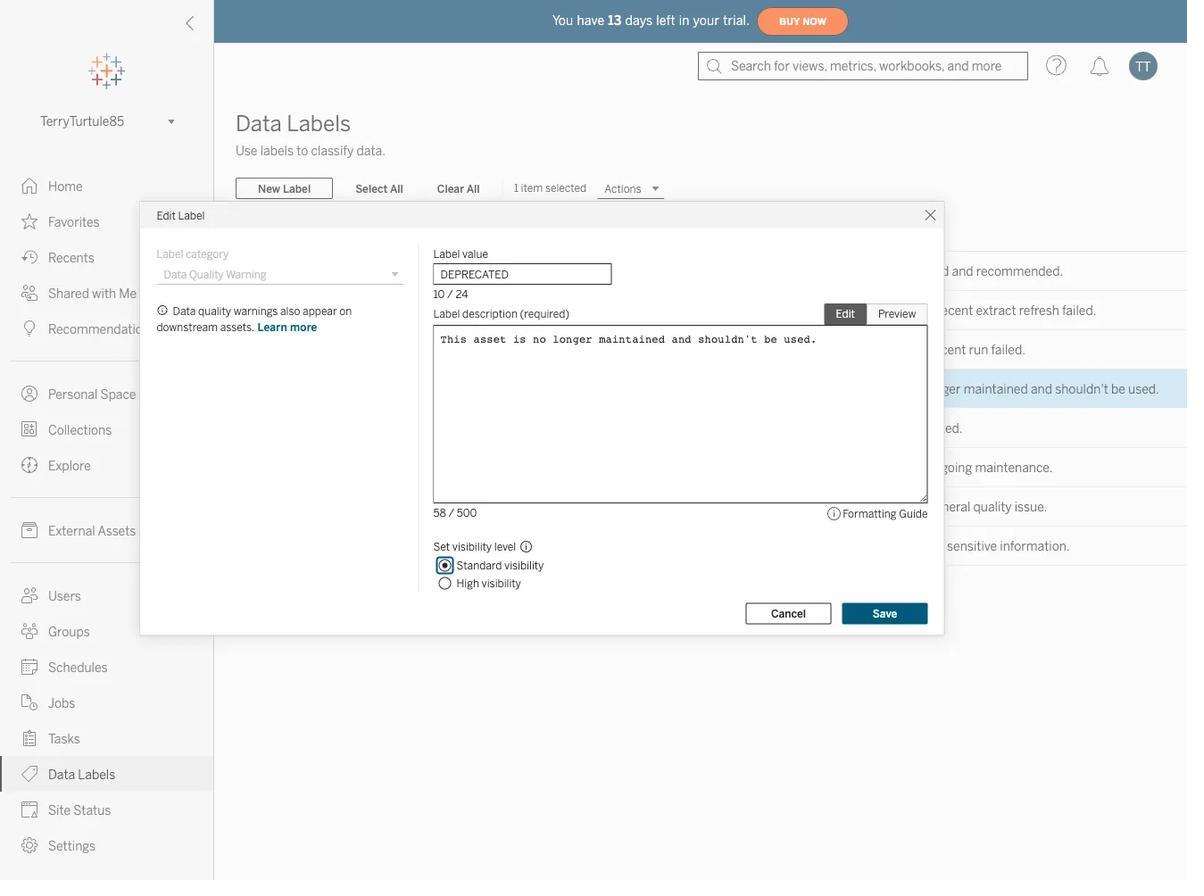 Task type: describe. For each thing, give the bounding box(es) containing it.
issue.
[[1015, 500, 1048, 514]]

flow's
[[862, 343, 895, 357]]

you have 13 days left in your trial.
[[553, 13, 750, 28]]

shared
[[48, 286, 89, 301]]

Label value text field
[[434, 263, 612, 285]]

favorites link
[[0, 204, 213, 239]]

this asset contains sensitive information. row
[[214, 527, 1188, 566]]

cancel button
[[746, 603, 832, 625]]

visibility for standard
[[505, 559, 544, 572]]

recents link
[[0, 239, 213, 275]]

space
[[101, 387, 136, 402]]

label inside button
[[283, 182, 311, 195]]

save
[[873, 608, 898, 621]]

13
[[608, 13, 622, 28]]

2 horizontal spatial refresh
[[1020, 303, 1060, 318]]

set visibility level option group
[[434, 537, 928, 593]]

shared with me
[[48, 286, 137, 301]]

this asset's most recent extract refresh failed.
[[835, 303, 1097, 318]]

outdated.
[[908, 421, 963, 436]]

4 cell from the left
[[715, 370, 825, 409]]

edit label
[[157, 209, 205, 222]]

this asset is outdated.
[[835, 421, 963, 436]]

warning - extract refresh failed
[[270, 303, 445, 318]]

asset for outdated.
[[862, 421, 893, 436]]

this for this asset is trusted and recommended.
[[835, 264, 860, 279]]

2 horizontal spatial run
[[970, 343, 989, 357]]

/ for 10
[[448, 288, 453, 301]]

schedules
[[48, 660, 108, 675]]

site status link
[[0, 792, 213, 828]]

row containing certification
[[214, 252, 1188, 291]]

recent for extract
[[937, 303, 974, 318]]

be
[[1112, 382, 1126, 397]]

external
[[48, 524, 95, 539]]

extract refresh failed
[[508, 302, 615, 315]]

buy
[[780, 16, 800, 27]]

this for this asset has a general quality issue.
[[835, 500, 860, 514]]

this asset is undergoing maintenance.
[[835, 460, 1053, 475]]

visibility
[[726, 228, 770, 241]]

failed right (required)
[[587, 302, 615, 315]]

asset for a
[[862, 500, 893, 514]]

set visibility level
[[434, 541, 516, 554]]

asset for trusted
[[862, 264, 893, 279]]

quality inside row
[[974, 500, 1012, 514]]

external assets link
[[0, 513, 213, 548]]

label description (required)
[[434, 308, 570, 321]]

this for this asset's most recent extract refresh failed.
[[835, 303, 860, 318]]

this flow's most recent run failed.
[[835, 343, 1026, 357]]

personal space link
[[0, 376, 213, 412]]

select all button
[[344, 178, 415, 199]]

certification
[[270, 264, 340, 279]]

data for data quality warning
[[164, 268, 187, 281]]

tasks
[[48, 732, 80, 747]]

no
[[908, 382, 923, 397]]

information image
[[827, 506, 843, 522]]

58
[[434, 506, 446, 519]]

edit for edit
[[837, 308, 856, 321]]

value
[[484, 228, 512, 241]]

this asset is undergoing maintenance. row
[[214, 448, 1188, 488]]

buy now
[[780, 16, 827, 27]]

visibility for set
[[453, 541, 492, 554]]

category
[[186, 247, 229, 260]]

settings link
[[0, 828, 213, 864]]

shared with me link
[[0, 275, 213, 311]]

is for trusted
[[896, 264, 905, 279]]

is for undergoing
[[896, 460, 905, 475]]

label value
[[434, 247, 489, 260]]

settings
[[48, 839, 96, 854]]

1 horizontal spatial run
[[534, 341, 552, 354]]

edit for edit label
[[157, 209, 176, 222]]

asset for sensitive
[[862, 539, 893, 554]]

data.
[[357, 143, 386, 158]]

clear all button
[[426, 178, 492, 199]]

warning inside data quality warning dropdown button
[[226, 268, 267, 281]]

10 / 24
[[434, 288, 468, 301]]

formatting guide
[[843, 508, 928, 521]]

contains
[[896, 539, 945, 554]]

site
[[48, 803, 71, 818]]

explore
[[48, 459, 91, 473]]

data for data quality warnings also appear on downstream assets.
[[173, 305, 196, 318]]

and inside row
[[1031, 382, 1053, 397]]

learn more
[[258, 321, 318, 334]]

0 horizontal spatial extract
[[327, 303, 368, 318]]

maintained
[[964, 382, 1029, 397]]

1 horizontal spatial refresh
[[548, 302, 584, 315]]

label category
[[157, 247, 229, 260]]

- for flow
[[320, 343, 324, 357]]

- for extract
[[320, 303, 324, 318]]

more
[[290, 321, 318, 334]]

this asset is trusted and recommended.
[[835, 264, 1064, 279]]

data quality warning button
[[157, 263, 404, 285]]

and inside row
[[953, 264, 974, 279]]

on
[[340, 305, 352, 318]]

row containing standard
[[214, 488, 1188, 527]]

row containing warning - extract refresh failed
[[214, 291, 1188, 330]]

external assets
[[48, 524, 136, 539]]

warning - flow run failed
[[270, 343, 410, 357]]

0 vertical spatial standard
[[726, 343, 779, 357]]

(required)
[[520, 308, 570, 321]]

favorites
[[48, 215, 100, 230]]

assets.
[[220, 321, 254, 334]]

custom label dialog info tooltip image
[[157, 305, 169, 317]]

warning for warning - flow run failed
[[270, 343, 317, 357]]

1 vertical spatial standard
[[726, 500, 779, 514]]

item
[[521, 182, 543, 195]]

label for label description (required)
[[434, 308, 460, 321]]

is for outdated.
[[896, 421, 905, 436]]

new
[[258, 182, 280, 195]]

maintenance.
[[976, 460, 1053, 475]]

level
[[495, 541, 516, 554]]

has
[[896, 500, 916, 514]]

to
[[297, 143, 308, 158]]

failed down extract refresh failed
[[554, 341, 582, 354]]

site status
[[48, 803, 111, 818]]

me
[[119, 286, 137, 301]]

explore link
[[0, 447, 213, 483]]

0 horizontal spatial flow
[[327, 343, 354, 357]]

value
[[463, 247, 489, 260]]

home link
[[0, 168, 213, 204]]

jobs
[[48, 696, 75, 711]]

downstream
[[157, 321, 218, 334]]

days
[[626, 13, 653, 28]]

data for data labels
[[48, 768, 75, 782]]

this for this asset is no longer maintained and shouldn't be used.
[[835, 382, 860, 397]]

warning for warning - extract refresh failed
[[270, 303, 317, 318]]



Task type: vqa. For each thing, say whether or not it's contained in the screenshot.
3rd by text only_f5he34f icon from the bottom of the MAIN NAVIGATION. PRESS THE UP AND DOWN ARROW KEYS TO ACCESS LINKS. element
no



Task type: locate. For each thing, give the bounding box(es) containing it.
extract down label value text field at the top of the page
[[508, 302, 545, 315]]

warnings
[[234, 305, 278, 318]]

4 this from the top
[[835, 382, 860, 397]]

0 vertical spatial and
[[953, 264, 974, 279]]

4 row from the top
[[214, 488, 1188, 527]]

formatting
[[843, 508, 897, 521]]

0 horizontal spatial run
[[356, 343, 376, 357]]

data labels use labels to classify data.
[[236, 111, 386, 158]]

2 - from the top
[[320, 343, 324, 357]]

2 vertical spatial visibility
[[482, 577, 521, 590]]

all for select all
[[390, 182, 404, 195]]

flow down on
[[327, 343, 354, 357]]

is down this asset is outdated.
[[896, 460, 905, 475]]

1 vertical spatial -
[[320, 343, 324, 357]]

data up the site
[[48, 768, 75, 782]]

clear
[[437, 182, 465, 195]]

data
[[557, 538, 580, 551]]

have
[[577, 13, 605, 28]]

data inside dropdown button
[[164, 268, 187, 281]]

1 horizontal spatial and
[[1031, 382, 1053, 397]]

select
[[356, 182, 388, 195]]

1 asset from the top
[[862, 264, 893, 279]]

description
[[463, 308, 518, 321]]

recommended.
[[977, 264, 1064, 279]]

you
[[553, 13, 574, 28]]

run down (required)
[[534, 341, 552, 354]]

asset down this asset is outdated.
[[862, 460, 893, 475]]

refresh right on
[[371, 303, 411, 318]]

cancel
[[772, 608, 807, 621]]

most for flow's
[[898, 343, 927, 357]]

labels
[[287, 111, 351, 137], [78, 768, 115, 782]]

0 horizontal spatial failed.
[[992, 343, 1026, 357]]

quality
[[198, 305, 231, 318], [974, 500, 1012, 514]]

1 vertical spatial quality
[[974, 500, 1012, 514]]

data labels
[[48, 768, 115, 782]]

warning down the learn more on the top left of page
[[270, 343, 317, 357]]

1 horizontal spatial edit
[[837, 308, 856, 321]]

0 horizontal spatial edit
[[157, 209, 176, 222]]

most right asset's at the right top of page
[[905, 303, 934, 318]]

failed.
[[1063, 303, 1097, 318], [992, 343, 1026, 357]]

failed. down recommended.
[[1063, 303, 1097, 318]]

3 is from the top
[[896, 421, 905, 436]]

is left outdated.
[[896, 421, 905, 436]]

main navigation. press the up and down arrow keys to access links. element
[[0, 168, 213, 864]]

-
[[320, 303, 324, 318], [320, 343, 324, 357]]

0 horizontal spatial and
[[953, 264, 974, 279]]

visibility down sensitive
[[505, 559, 544, 572]]

sensitive
[[508, 538, 555, 551]]

1 all from the left
[[390, 182, 404, 195]]

0 vertical spatial quality
[[198, 305, 231, 318]]

data inside main navigation. press the up and down arrow keys to access links. element
[[48, 768, 75, 782]]

data labels link
[[0, 756, 213, 792]]

with
[[92, 286, 116, 301]]

certified
[[508, 263, 553, 276]]

asset for undergoing
[[862, 460, 893, 475]]

and
[[953, 264, 974, 279], [1031, 382, 1053, 397]]

2 is from the top
[[896, 382, 905, 397]]

this asset is no longer maintained and shouldn't be used.
[[835, 382, 1160, 397]]

cell
[[214, 370, 259, 409], [473, 370, 649, 409], [649, 370, 715, 409], [715, 370, 825, 409]]

1 vertical spatial most
[[898, 343, 927, 357]]

1 vertical spatial labels
[[78, 768, 115, 782]]

run down the 'this asset's most recent extract refresh failed.'
[[970, 343, 989, 357]]

58 / 500
[[434, 506, 477, 519]]

recent for run
[[930, 343, 967, 357]]

label
[[283, 182, 311, 195], [178, 209, 205, 222], [157, 247, 183, 260], [434, 247, 460, 260], [434, 308, 460, 321]]

trial.
[[724, 13, 750, 28]]

quality left issue.
[[974, 500, 1012, 514]]

data up downstream
[[173, 305, 196, 318]]

all for clear all
[[467, 182, 480, 195]]

save button
[[843, 603, 928, 625]]

4 asset from the top
[[862, 460, 893, 475]]

standard inside standard visibility high visibility
[[457, 559, 502, 572]]

run down warning - extract refresh failed
[[356, 343, 376, 357]]

visibility right high
[[482, 577, 521, 590]]

most for asset's
[[905, 303, 934, 318]]

row
[[214, 252, 1188, 291], [214, 291, 1188, 330], [214, 330, 1188, 370], [214, 488, 1188, 527]]

1 row from the top
[[214, 252, 1188, 291]]

this asset has a general quality issue.
[[835, 500, 1048, 514]]

Label description (required) text field
[[434, 325, 928, 504]]

5 asset from the top
[[862, 500, 893, 514]]

this for this asset contains sensitive information.
[[835, 539, 860, 554]]

label right new
[[283, 182, 311, 195]]

recent down this asset is trusted and recommended.
[[937, 303, 974, 318]]

0 horizontal spatial labels
[[78, 768, 115, 782]]

warning up the learn more on the top left of page
[[270, 303, 317, 318]]

recent up longer
[[930, 343, 967, 357]]

is inside 'row'
[[896, 421, 905, 436]]

label left value
[[434, 247, 460, 260]]

refresh up 'flow run failed'
[[548, 302, 584, 315]]

extract up 'warning - flow run failed'
[[327, 303, 368, 318]]

- down appear
[[320, 343, 324, 357]]

new label
[[258, 182, 311, 195]]

- left on
[[320, 303, 324, 318]]

7 this from the top
[[835, 500, 860, 514]]

failed down 10
[[414, 303, 445, 318]]

0 vertical spatial /
[[448, 288, 453, 301]]

is inside row
[[896, 382, 905, 397]]

flow run failed
[[508, 341, 582, 354]]

all right clear
[[467, 182, 480, 195]]

edit
[[157, 209, 176, 222], [837, 308, 856, 321]]

0 horizontal spatial all
[[390, 182, 404, 195]]

most right flow's
[[898, 343, 927, 357]]

status
[[73, 803, 111, 818]]

learn more link
[[257, 320, 318, 335]]

1 is from the top
[[896, 264, 905, 279]]

row up set visibility level option group
[[214, 488, 1188, 527]]

data
[[236, 111, 282, 137], [164, 268, 187, 281], [173, 305, 196, 318], [48, 768, 75, 782]]

refresh right extract
[[1020, 303, 1060, 318]]

6 this from the top
[[835, 460, 860, 475]]

collections
[[48, 423, 112, 438]]

1 vertical spatial failed.
[[992, 343, 1026, 357]]

asset for no
[[862, 382, 893, 397]]

0 horizontal spatial refresh
[[371, 303, 411, 318]]

standard down this asset is undergoing maintenance. row
[[726, 500, 779, 514]]

and left the shouldn't
[[1031, 382, 1053, 397]]

2 vertical spatial standard
[[457, 559, 502, 572]]

appear
[[303, 305, 337, 318]]

now
[[803, 16, 827, 27]]

row group
[[214, 252, 1188, 566]]

recent
[[937, 303, 974, 318], [930, 343, 967, 357]]

row up this asset is outdated. 'row'
[[214, 330, 1188, 370]]

sensitive
[[948, 539, 998, 554]]

navigation panel element
[[0, 54, 213, 864]]

asset down description
[[862, 264, 893, 279]]

asset down formatting
[[862, 539, 893, 554]]

is left "trusted"
[[896, 264, 905, 279]]

edit label dialog
[[141, 202, 944, 635]]

shouldn't
[[1056, 382, 1109, 397]]

schedules link
[[0, 649, 213, 685]]

label up the label category
[[178, 209, 205, 222]]

description
[[835, 228, 894, 241]]

labels inside data labels use labels to classify data.
[[287, 111, 351, 137]]

1 horizontal spatial extract
[[508, 302, 545, 315]]

visibility right "set"
[[453, 541, 492, 554]]

2 row from the top
[[214, 291, 1188, 330]]

assets
[[98, 524, 136, 539]]

1 vertical spatial visibility
[[505, 559, 544, 572]]

/
[[448, 288, 453, 301], [449, 506, 455, 519]]

actions
[[663, 228, 701, 241]]

this for this asset is outdated.
[[835, 421, 860, 436]]

high
[[457, 577, 480, 590]]

asset inside row
[[862, 382, 893, 397]]

10
[[434, 288, 445, 301]]

0 vertical spatial -
[[320, 303, 324, 318]]

0 vertical spatial recent
[[937, 303, 974, 318]]

edit left asset's at the right top of page
[[837, 308, 856, 321]]

labels inside main navigation. press the up and down arrow keys to access links. element
[[78, 768, 115, 782]]

6 asset from the top
[[862, 539, 893, 554]]

2 cell from the left
[[473, 370, 649, 409]]

1 vertical spatial edit
[[837, 308, 856, 321]]

0 vertical spatial failed.
[[1063, 303, 1097, 318]]

users
[[48, 589, 81, 604]]

1 horizontal spatial flow
[[508, 341, 532, 354]]

1 vertical spatial /
[[449, 506, 455, 519]]

8 this from the top
[[835, 539, 860, 554]]

data inside data quality warnings also appear on downstream assets.
[[173, 305, 196, 318]]

0 vertical spatial edit
[[157, 209, 176, 222]]

sensitive data
[[508, 538, 580, 551]]

this
[[835, 264, 860, 279], [835, 303, 860, 318], [835, 343, 860, 357], [835, 382, 860, 397], [835, 421, 860, 436], [835, 460, 860, 475], [835, 500, 860, 514], [835, 539, 860, 554]]

quality inside data quality warnings also appear on downstream assets.
[[198, 305, 231, 318]]

row containing warning - flow run failed
[[214, 330, 1188, 370]]

extract
[[977, 303, 1017, 318]]

labels up classify at the top left
[[287, 111, 351, 137]]

longer
[[925, 382, 961, 397]]

label for label value
[[434, 247, 460, 260]]

/ for 58
[[449, 506, 455, 519]]

row up 'this asset is no longer maintained and shouldn't be used.' row
[[214, 291, 1188, 330]]

1 cell from the left
[[214, 370, 259, 409]]

1 - from the top
[[320, 303, 324, 318]]

standard up 'this asset is no longer maintained and shouldn't be used.' row
[[726, 343, 779, 357]]

0 vertical spatial labels
[[287, 111, 351, 137]]

in
[[679, 13, 690, 28]]

quality
[[189, 268, 224, 281]]

1 vertical spatial recent
[[930, 343, 967, 357]]

asset left no
[[862, 382, 893, 397]]

grid
[[214, 218, 1188, 881]]

24
[[456, 288, 468, 301]]

is for no
[[896, 382, 905, 397]]

4 is from the top
[[896, 460, 905, 475]]

jobs link
[[0, 685, 213, 721]]

asset left 'has'
[[862, 500, 893, 514]]

labels up status
[[78, 768, 115, 782]]

failed. up this asset is no longer maintained and shouldn't be used.
[[992, 343, 1026, 357]]

2 this from the top
[[835, 303, 860, 318]]

data up use at left top
[[236, 111, 282, 137]]

0 vertical spatial visibility
[[453, 541, 492, 554]]

3 cell from the left
[[649, 370, 715, 409]]

label left category on the left top of the page
[[157, 247, 183, 260]]

quality up 'assets.'
[[198, 305, 231, 318]]

labels for data labels use labels to classify data.
[[287, 111, 351, 137]]

data inside data labels use labels to classify data.
[[236, 111, 282, 137]]

users link
[[0, 578, 213, 614]]

all right select
[[390, 182, 404, 195]]

edit inside option group
[[837, 308, 856, 321]]

this for this asset is undergoing maintenance.
[[835, 460, 860, 475]]

data quality warnings also appear on downstream assets.
[[157, 305, 352, 334]]

warning for warning
[[508, 498, 550, 511]]

asset
[[862, 264, 893, 279], [862, 382, 893, 397], [862, 421, 893, 436], [862, 460, 893, 475], [862, 500, 893, 514], [862, 539, 893, 554]]

warning up warnings
[[226, 268, 267, 281]]

your
[[694, 13, 720, 28]]

1 this from the top
[[835, 264, 860, 279]]

/ right 10
[[448, 288, 453, 301]]

tasks link
[[0, 721, 213, 756]]

data for data labels use labels to classify data.
[[236, 111, 282, 137]]

2 asset from the top
[[862, 382, 893, 397]]

labels
[[260, 143, 294, 158]]

this inside 'row'
[[835, 421, 860, 436]]

1 horizontal spatial quality
[[974, 500, 1012, 514]]

is
[[896, 264, 905, 279], [896, 382, 905, 397], [896, 421, 905, 436], [896, 460, 905, 475]]

grid containing certification
[[214, 218, 1188, 881]]

3 asset from the top
[[862, 421, 893, 436]]

asset inside 'row'
[[862, 421, 893, 436]]

1
[[514, 182, 519, 195]]

1 horizontal spatial failed.
[[1063, 303, 1097, 318]]

this asset is outdated. row
[[214, 409, 1188, 448]]

this inside row
[[835, 382, 860, 397]]

classify
[[311, 143, 354, 158]]

standard down set visibility level
[[457, 559, 502, 572]]

5 this from the top
[[835, 421, 860, 436]]

is left no
[[896, 382, 905, 397]]

labels for data labels
[[78, 768, 115, 782]]

1 vertical spatial and
[[1031, 382, 1053, 397]]

label for label category
[[157, 247, 183, 260]]

asset left outdated.
[[862, 421, 893, 436]]

1 horizontal spatial labels
[[287, 111, 351, 137]]

0 vertical spatial most
[[905, 303, 934, 318]]

2 all from the left
[[467, 182, 480, 195]]

0 horizontal spatial quality
[[198, 305, 231, 318]]

warning up sensitive
[[508, 498, 550, 511]]

general
[[929, 500, 971, 514]]

/ right 58
[[449, 506, 455, 519]]

this asset is no longer maintained and shouldn't be used. row
[[214, 370, 1188, 409]]

edit up the label category
[[157, 209, 176, 222]]

data down the label category
[[164, 268, 187, 281]]

failed down warning - extract refresh failed
[[379, 343, 410, 357]]

3 row from the top
[[214, 330, 1188, 370]]

editor mode option group
[[825, 304, 928, 325]]

row group containing certification
[[214, 252, 1188, 566]]

3 this from the top
[[835, 343, 860, 357]]

learn
[[258, 321, 287, 334]]

label down 10 / 24
[[434, 308, 460, 321]]

1 item selected
[[514, 182, 587, 195]]

groups link
[[0, 614, 213, 649]]

flow down the label description (required)
[[508, 341, 532, 354]]

this for this flow's most recent run failed.
[[835, 343, 860, 357]]

also
[[280, 305, 300, 318]]

and right "trusted"
[[953, 264, 974, 279]]

used.
[[1129, 382, 1160, 397]]

row down actions at the right top of page
[[214, 252, 1188, 291]]

1 horizontal spatial all
[[467, 182, 480, 195]]



